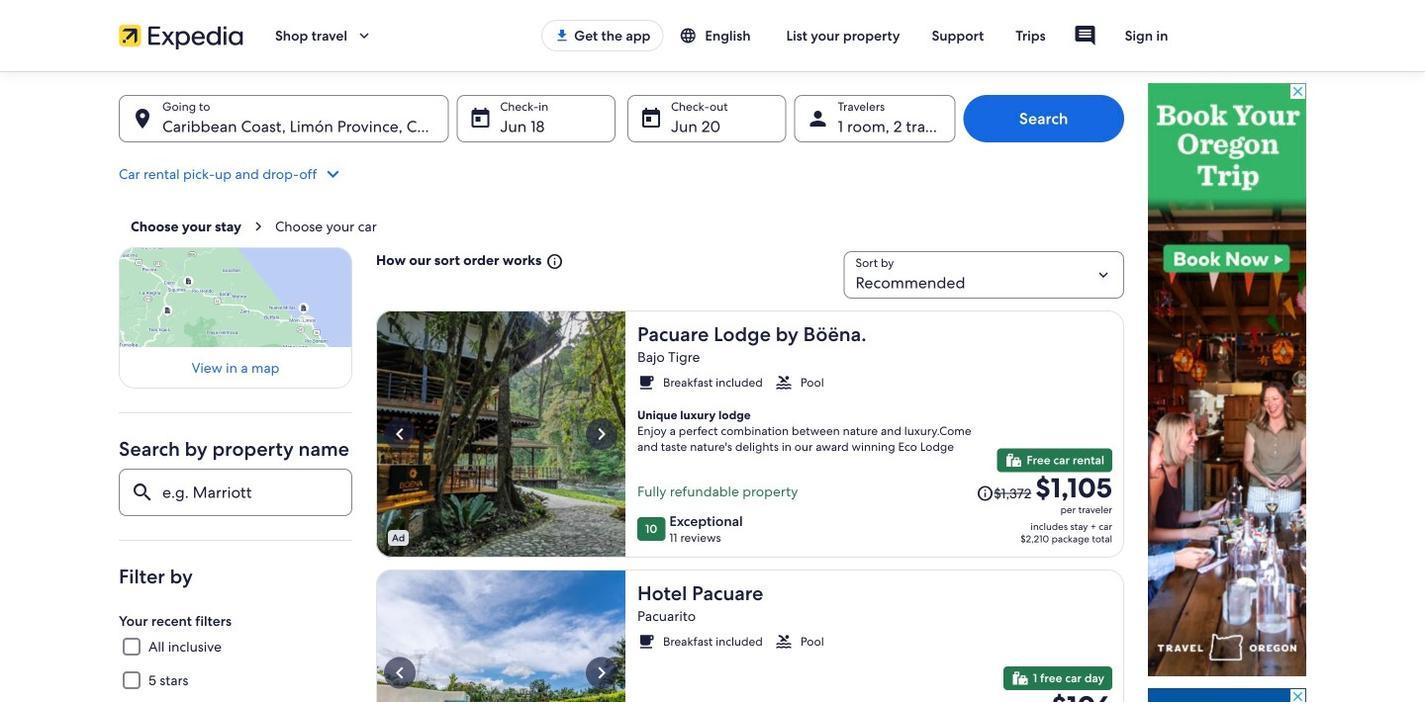 Task type: describe. For each thing, give the bounding box(es) containing it.
0 vertical spatial small image
[[775, 374, 793, 392]]

communication center icon image
[[1074, 24, 1097, 48]]

pool image
[[376, 570, 626, 703]]

expedia logo image
[[119, 22, 244, 49]]

show previous image for hotel pacuare image
[[388, 661, 412, 685]]

show next image for hotel pacuare image
[[590, 661, 614, 685]]

show next image for pacuare lodge by böëna. image
[[590, 423, 614, 446]]

restaurant image
[[376, 311, 626, 558]]

2 vertical spatial small image
[[1012, 670, 1029, 688]]



Task type: vqa. For each thing, say whether or not it's contained in the screenshot.
June 2024 element
no



Task type: locate. For each thing, give the bounding box(es) containing it.
trailing image
[[355, 27, 373, 45]]

show previous image for pacuare lodge by böëna. image
[[388, 423, 412, 446]]

step 1 of 3. choose your stay. current page, choose your stay element
[[131, 218, 275, 236]]

static map image image
[[119, 247, 352, 348]]

small image
[[775, 374, 793, 392], [775, 634, 793, 651], [1012, 670, 1029, 688]]

small image
[[679, 27, 697, 45], [542, 253, 564, 271], [637, 374, 655, 392], [1005, 452, 1023, 470], [976, 485, 994, 503], [637, 634, 655, 651]]

download the app button image
[[554, 28, 570, 44]]

1 vertical spatial small image
[[775, 634, 793, 651]]



